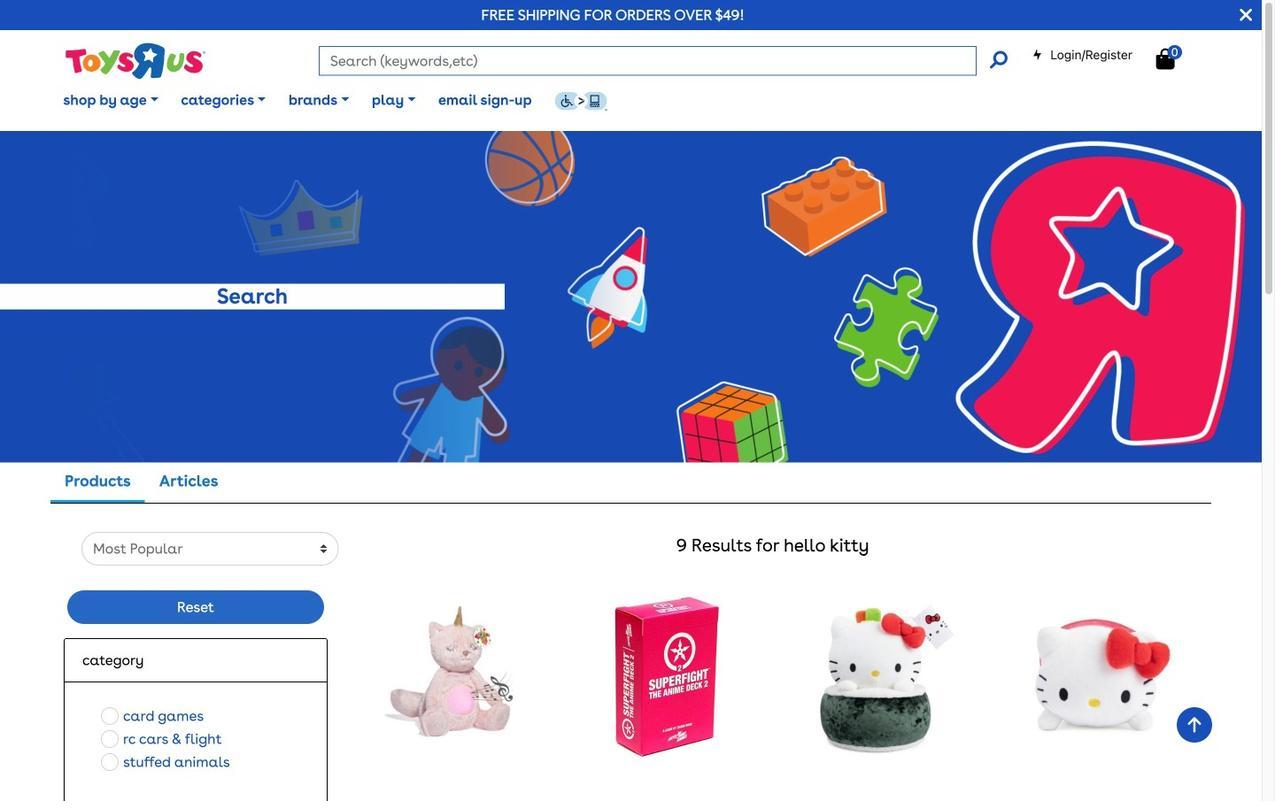 Task type: describe. For each thing, give the bounding box(es) containing it.
Enter Keyword or Item No. search field
[[319, 46, 977, 76]]

hello kitty sushi plush, premium stuffed animal, 10 image
[[812, 587, 958, 765]]

this icon serves as a link to download the essential accessibility assistive technology app for individuals with physical disabilities. it is featured as part of our commitment to diversity and inclusion. image
[[555, 91, 608, 111]]

hello kitty sashimi plush, premium stuffed animal, 6 image
[[1030, 587, 1176, 765]]



Task type: locate. For each thing, give the bounding box(es) containing it.
close button image
[[1240, 5, 1252, 25]]

None search field
[[319, 46, 1008, 76]]

geoffrey's toy box 10" soothing kitty corn plush stuffed animal toy with led lights and sound, created for macy's image
[[377, 587, 522, 765]]

superfight: the anime deck 2 card game image
[[579, 587, 756, 765]]

shopping bag image
[[1156, 48, 1175, 70]]

category element
[[82, 650, 309, 671]]

menu bar
[[52, 69, 1262, 131]]

toys r us image
[[64, 41, 205, 81]]

tab list
[[50, 463, 232, 503]]

main content
[[0, 131, 1262, 802]]



Task type: vqa. For each thing, say whether or not it's contained in the screenshot.
"FREE SHIPPING FOR ORDERS OVER $49!"
no



